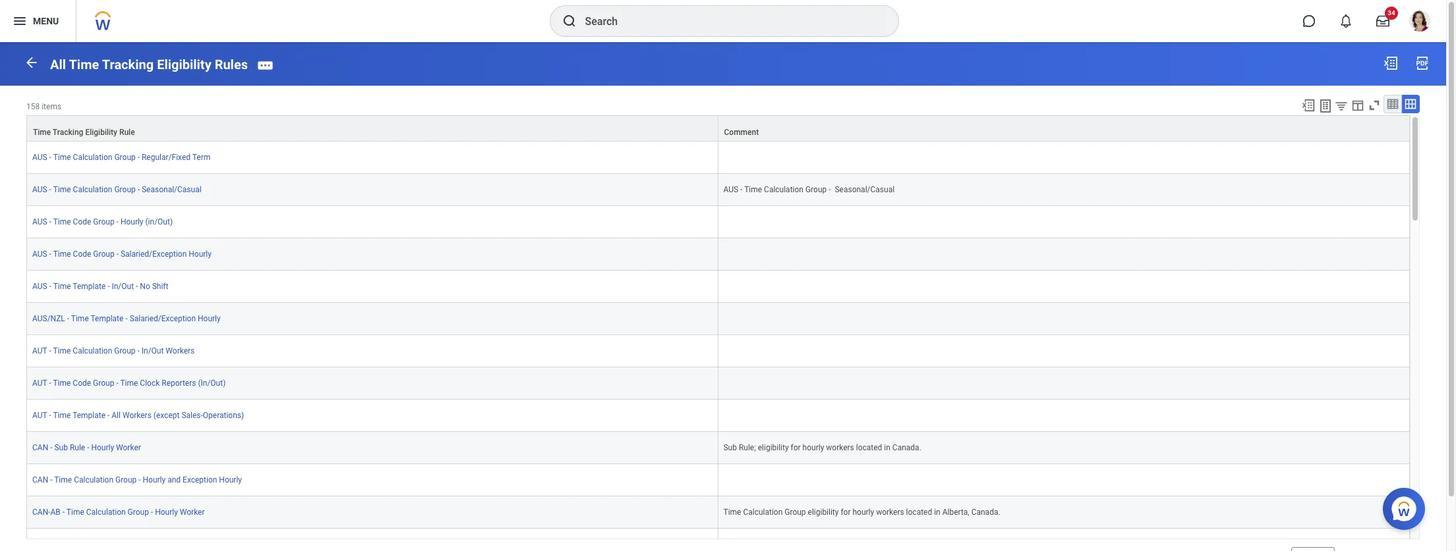 Task type: describe. For each thing, give the bounding box(es) containing it.
export to worksheets image
[[1318, 98, 1334, 114]]

search image
[[561, 13, 577, 29]]

aus - time code group - hourly (in/out) row
[[26, 206, 1410, 238]]

(in/out)
[[198, 379, 226, 388]]

aus - time calculation group -  regular/fixed term
[[32, 153, 210, 162]]

time inside "link"
[[53, 347, 71, 356]]

aus - time template - in/out - no shift row
[[26, 271, 1410, 303]]

table image
[[1386, 97, 1399, 111]]

2 aus - time calculation group -  seasonal/casual from the left
[[723, 185, 895, 194]]

rule for sub
[[70, 444, 85, 453]]

1 seasonal/casual from the left
[[142, 185, 201, 194]]

hourly inside row
[[189, 250, 212, 259]]

view printable version (pdf) image
[[1415, 55, 1430, 71]]

group for the aus - time calculation group -  seasonal/casual link
[[114, 185, 136, 194]]

34 button
[[1369, 7, 1398, 36]]

0 horizontal spatial in
[[884, 444, 891, 453]]

1 vertical spatial eligibility
[[808, 508, 839, 517]]

can - sub rule - hourly worker link
[[32, 441, 141, 453]]

toolbar inside all time tracking eligibility rules main content
[[1295, 95, 1420, 115]]

1 vertical spatial located
[[906, 508, 932, 517]]

time inside popup button
[[33, 128, 51, 137]]

5 cell from the top
[[718, 303, 1410, 335]]

aut for aut - time template - all workers (except sales-operations)
[[32, 411, 47, 420]]

fullscreen image
[[1367, 98, 1382, 113]]

aus - time calculation group -  seasonal/casual link
[[32, 182, 201, 194]]

1 horizontal spatial eligibility
[[157, 57, 211, 72]]

and
[[168, 476, 181, 485]]

menu
[[33, 16, 59, 26]]

items
[[42, 102, 61, 111]]

export to excel image for view printable version (pdf) icon
[[1383, 55, 1399, 71]]

time down aus - time calculation group -  regular/fixed term row at the top
[[744, 185, 762, 194]]

34
[[1388, 9, 1395, 16]]

aus/nzl - time template - salaried/exception hourly link
[[32, 312, 221, 324]]

code for hourly
[[73, 217, 91, 227]]

rule;
[[739, 444, 756, 453]]

time calculation group eligibility for hourly workers located in alberta, canada.
[[723, 508, 1000, 517]]

aus - time template - in/out - no shift
[[32, 282, 168, 291]]

worker inside can - sub rule - hourly worker link
[[116, 444, 141, 453]]

aus - time code group - salaried/exception hourly
[[32, 250, 212, 259]]

time tracking eligibility rule
[[33, 128, 135, 137]]

aus/nzl
[[32, 314, 65, 324]]

aus - time template - in/out - no shift link
[[32, 279, 168, 291]]

1 horizontal spatial tracking
[[102, 57, 154, 72]]

cell for hourly
[[718, 238, 1410, 271]]

aut - time calculation group - in/out workers
[[32, 347, 195, 356]]

time down the time tracking eligibility rule
[[53, 153, 71, 162]]

(except
[[153, 411, 180, 420]]

can for can - sub rule - hourly worker
[[32, 444, 48, 453]]

cell for (except
[[718, 400, 1410, 432]]

aus for hourly
[[32, 250, 47, 259]]

cell for workers
[[718, 335, 1410, 368]]

workers inside "link"
[[166, 347, 195, 356]]

1 aus - time calculation group -  seasonal/casual from the left
[[32, 185, 201, 194]]

aut - time code group - time clock reporters (in/out) link
[[32, 376, 226, 388]]

template for salaried/exception
[[91, 314, 124, 324]]

10 cell from the top
[[718, 529, 1410, 552]]

salaried/exception inside row
[[121, 250, 187, 259]]

0 vertical spatial all
[[50, 57, 66, 72]]

row containing can - sub rule - hourly worker
[[26, 432, 1410, 465]]

1 vertical spatial workers
[[876, 508, 904, 517]]

cell for no
[[718, 271, 1410, 303]]

time down aut - time calculation group - in/out workers
[[53, 379, 71, 388]]

aus - time code group - salaried/exception hourly link
[[32, 247, 212, 259]]

in/out inside aus - time template - in/out - no shift link
[[112, 282, 134, 291]]

sales-
[[182, 411, 203, 420]]

time right "aus/nzl"
[[71, 314, 89, 324]]

reporters
[[162, 379, 196, 388]]

time tracking eligibility rule button
[[27, 116, 718, 141]]

time inside row
[[53, 250, 71, 259]]

cell for (in/out)
[[718, 206, 1410, 238]]

ab
[[50, 508, 61, 517]]

aus - time calculation group -  regular/fixed term link
[[32, 150, 210, 162]]

can-ab - time calculation group - hourly worker
[[32, 508, 205, 517]]

group for the aut - time code group - time clock reporters (in/out) "link"
[[93, 379, 114, 388]]

time up can - sub rule - hourly worker link
[[53, 411, 71, 420]]

time right previous page image
[[69, 57, 99, 72]]

expand table image
[[1404, 97, 1417, 111]]

eligibility inside popup button
[[85, 128, 117, 137]]

comment
[[724, 128, 759, 137]]

0 horizontal spatial canada.
[[892, 444, 921, 453]]

can - time calculation group - hourly and exception hourly row
[[26, 465, 1410, 497]]

regular/fixed
[[142, 153, 191, 162]]

time up "aus/nzl"
[[53, 282, 71, 291]]

can-ab - time calculation group - hourly worker link
[[32, 505, 205, 517]]

cell for and
[[718, 465, 1410, 497]]

time right ab
[[66, 508, 84, 517]]

rule for eligibility
[[119, 128, 135, 137]]

export to excel image for export to worksheets image
[[1301, 98, 1316, 113]]

1 vertical spatial canada.
[[971, 508, 1000, 517]]

aut - time code group - time clock reporters (in/out) row
[[26, 368, 1410, 400]]

aut - time template - all workers (except sales-operations) link
[[32, 409, 244, 420]]

menu button
[[0, 0, 76, 42]]

comment button
[[718, 116, 1409, 141]]

salaried/exception inside row
[[130, 314, 196, 324]]

158
[[26, 102, 40, 111]]

previous page image
[[24, 55, 40, 70]]

aus/nzl - time template - salaried/exception hourly
[[32, 314, 221, 324]]

Search Workday  search field
[[585, 7, 871, 36]]

aus - time code group - hourly (in/out) link
[[32, 215, 173, 227]]

code for time
[[73, 379, 91, 388]]



Task type: locate. For each thing, give the bounding box(es) containing it.
toolbar
[[1295, 95, 1420, 115]]

1 vertical spatial all
[[112, 411, 121, 420]]

can - time calculation group - hourly and exception hourly
[[32, 476, 242, 485]]

0 horizontal spatial eligibility
[[85, 128, 117, 137]]

no
[[140, 282, 150, 291]]

2 row from the top
[[26, 174, 1410, 206]]

1 cell from the top
[[718, 142, 1410, 174]]

group
[[114, 153, 136, 162], [114, 185, 136, 194], [805, 185, 827, 194], [93, 217, 114, 227], [93, 250, 114, 259], [114, 347, 135, 356], [93, 379, 114, 388], [115, 476, 137, 485], [128, 508, 149, 517], [785, 508, 806, 517]]

0 horizontal spatial all
[[50, 57, 66, 72]]

5 row from the top
[[26, 529, 1410, 552]]

1 sub from the left
[[54, 444, 68, 453]]

group inside "link"
[[93, 379, 114, 388]]

justify image
[[12, 13, 28, 29]]

2 code from the top
[[73, 250, 91, 259]]

1 horizontal spatial canada.
[[971, 508, 1000, 517]]

all time tracking eligibility rules main content
[[0, 42, 1446, 552]]

1 vertical spatial hourly
[[853, 508, 874, 517]]

1 horizontal spatial seasonal/casual
[[835, 185, 895, 194]]

code up aus - time template - in/out - no shift link
[[73, 250, 91, 259]]

1 horizontal spatial all
[[112, 411, 121, 420]]

0 horizontal spatial export to excel image
[[1301, 98, 1316, 113]]

2 seasonal/casual from the left
[[835, 185, 895, 194]]

aut inside "link"
[[32, 379, 47, 388]]

aus for no
[[32, 282, 47, 291]]

1 horizontal spatial workers
[[166, 347, 195, 356]]

code down aut - time calculation group - in/out workers
[[73, 379, 91, 388]]

2 cell from the top
[[718, 206, 1410, 238]]

aus for term
[[32, 153, 47, 162]]

2 can from the top
[[32, 476, 48, 485]]

0 vertical spatial workers
[[826, 444, 854, 453]]

sub left rule;
[[723, 444, 737, 453]]

aut - time template - all workers (except sales-operations)
[[32, 411, 244, 420]]

2 aut from the top
[[32, 379, 47, 388]]

in/out inside aut - time calculation group - in/out workers "link"
[[142, 347, 164, 356]]

1 can from the top
[[32, 444, 48, 453]]

0 horizontal spatial worker
[[116, 444, 141, 453]]

0 horizontal spatial rule
[[70, 444, 85, 453]]

3 row from the top
[[26, 432, 1410, 465]]

1 horizontal spatial rule
[[119, 128, 135, 137]]

worker inside can-ab - time calculation group - hourly worker link
[[180, 508, 205, 517]]

code down the aus - time calculation group -  seasonal/casual link
[[73, 217, 91, 227]]

row containing can-ab - time calculation group - hourly worker
[[26, 497, 1410, 529]]

seasonal/casual
[[142, 185, 201, 194], [835, 185, 895, 194]]

time down the aus - time calculation group -  seasonal/casual link
[[53, 217, 71, 227]]

0 horizontal spatial eligibility
[[758, 444, 789, 453]]

1 horizontal spatial export to excel image
[[1383, 55, 1399, 71]]

row containing time tracking eligibility rule
[[26, 115, 1410, 142]]

time up ab
[[54, 476, 72, 485]]

group for aut - time calculation group - in/out workers "link"
[[114, 347, 135, 356]]

158 items
[[26, 102, 61, 111]]

all time tracking eligibility rules
[[50, 57, 248, 72]]

salaried/exception down "(in/out)"
[[121, 250, 187, 259]]

in/out
[[112, 282, 134, 291], [142, 347, 164, 356]]

workers
[[826, 444, 854, 453], [876, 508, 904, 517]]

inbox large image
[[1376, 15, 1390, 28]]

eligibility left rules in the top of the page
[[157, 57, 211, 72]]

1 vertical spatial worker
[[180, 508, 205, 517]]

can - time calculation group - hourly and exception hourly link
[[32, 473, 242, 485]]

hourly
[[803, 444, 824, 453], [853, 508, 874, 517]]

can-
[[32, 508, 50, 517]]

1 code from the top
[[73, 217, 91, 227]]

rule
[[119, 128, 135, 137], [70, 444, 85, 453]]

1 vertical spatial aut
[[32, 379, 47, 388]]

export to excel image left export to worksheets image
[[1301, 98, 1316, 113]]

eligibility right rule;
[[758, 444, 789, 453]]

can
[[32, 444, 48, 453], [32, 476, 48, 485]]

0 horizontal spatial for
[[791, 444, 801, 453]]

template down aus - time code group - salaried/exception hourly
[[73, 282, 106, 291]]

can inside row
[[32, 476, 48, 485]]

group for aus - time calculation group -  regular/fixed term link
[[114, 153, 136, 162]]

1 vertical spatial in/out
[[142, 347, 164, 356]]

calculation
[[73, 153, 112, 162], [73, 185, 112, 194], [764, 185, 804, 194], [73, 347, 112, 356], [74, 476, 113, 485], [86, 508, 126, 517], [743, 508, 783, 517]]

0 vertical spatial in/out
[[112, 282, 134, 291]]

1 aut from the top
[[32, 347, 47, 356]]

aus - time code group - salaried/exception hourly row
[[26, 238, 1410, 271]]

1 horizontal spatial hourly
[[853, 508, 874, 517]]

code inside the aus - time code group - hourly (in/out) link
[[73, 217, 91, 227]]

0 vertical spatial workers
[[166, 347, 195, 356]]

7 cell from the top
[[718, 368, 1410, 400]]

0 vertical spatial template
[[73, 282, 106, 291]]

0 horizontal spatial hourly
[[803, 444, 824, 453]]

workers up reporters at the bottom of page
[[166, 347, 195, 356]]

1 vertical spatial salaried/exception
[[130, 314, 196, 324]]

can for can - time calculation group - hourly and exception hourly
[[32, 476, 48, 485]]

template
[[73, 282, 106, 291], [91, 314, 124, 324], [73, 411, 106, 420]]

click to view/edit grid preferences image
[[1351, 98, 1365, 113]]

1 vertical spatial export to excel image
[[1301, 98, 1316, 113]]

1 vertical spatial template
[[91, 314, 124, 324]]

can - sub rule - hourly worker
[[32, 444, 141, 453]]

cell for term
[[718, 142, 1410, 174]]

0 vertical spatial aut
[[32, 347, 47, 356]]

all inside row
[[112, 411, 121, 420]]

1 row from the top
[[26, 115, 1410, 142]]

worker down exception at the left of page
[[180, 508, 205, 517]]

worker
[[116, 444, 141, 453], [180, 508, 205, 517]]

code inside aus - time code group - salaried/exception hourly link
[[73, 250, 91, 259]]

alberta,
[[942, 508, 969, 517]]

located left alberta,
[[906, 508, 932, 517]]

aus - time calculation group -  seasonal/casual
[[32, 185, 201, 194], [723, 185, 895, 194]]

worker up can - time calculation group - hourly and exception hourly link
[[116, 444, 141, 453]]

canada.
[[892, 444, 921, 453], [971, 508, 1000, 517]]

0 vertical spatial rule
[[119, 128, 135, 137]]

code inside the aut - time code group - time clock reporters (in/out) "link"
[[73, 379, 91, 388]]

-
[[49, 153, 51, 162], [138, 153, 140, 162], [49, 185, 51, 194], [138, 185, 140, 194], [740, 185, 743, 194], [829, 185, 831, 194], [49, 217, 51, 227], [116, 217, 119, 227], [49, 250, 51, 259], [116, 250, 119, 259], [49, 282, 51, 291], [108, 282, 110, 291], [136, 282, 138, 291], [67, 314, 69, 324], [125, 314, 128, 324], [49, 347, 51, 356], [137, 347, 140, 356], [49, 379, 51, 388], [116, 379, 118, 388], [49, 411, 51, 420], [107, 411, 110, 420], [50, 444, 52, 453], [87, 444, 89, 453], [50, 476, 52, 485], [139, 476, 141, 485], [62, 508, 65, 517], [151, 508, 153, 517]]

2 vertical spatial template
[[73, 411, 106, 420]]

eligibility up aus - time calculation group -  regular/fixed term link
[[85, 128, 117, 137]]

0 horizontal spatial in/out
[[112, 282, 134, 291]]

sub
[[54, 444, 68, 453], [723, 444, 737, 453]]

select to filter grid data image
[[1334, 99, 1349, 113]]

0 vertical spatial eligibility
[[157, 57, 211, 72]]

time up aus - time template - in/out - no shift link
[[53, 250, 71, 259]]

0 vertical spatial hourly
[[803, 444, 824, 453]]

2 sub from the left
[[723, 444, 737, 453]]

0 horizontal spatial tracking
[[53, 128, 83, 137]]

0 horizontal spatial aus - time calculation group -  seasonal/casual
[[32, 185, 201, 194]]

aus
[[32, 153, 47, 162], [32, 185, 47, 194], [723, 185, 738, 194], [32, 217, 47, 227], [32, 250, 47, 259], [32, 282, 47, 291]]

aut
[[32, 347, 47, 356], [32, 379, 47, 388], [32, 411, 47, 420]]

sub rule; eligibility for hourly workers located in canada.
[[723, 444, 921, 453]]

group inside "link"
[[114, 347, 135, 356]]

all down aut - time code group - time clock reporters (in/out)
[[112, 411, 121, 420]]

clock
[[140, 379, 160, 388]]

1 vertical spatial rule
[[70, 444, 85, 453]]

0 horizontal spatial located
[[856, 444, 882, 453]]

aut - time calculation group - in/out workers link
[[32, 344, 195, 356]]

aut - time calculation group - in/out workers row
[[26, 335, 1410, 368]]

aut - time code group - time clock reporters (in/out)
[[32, 379, 226, 388]]

1 vertical spatial can
[[32, 476, 48, 485]]

time
[[69, 57, 99, 72], [33, 128, 51, 137], [53, 153, 71, 162], [53, 185, 71, 194], [744, 185, 762, 194], [53, 217, 71, 227], [53, 250, 71, 259], [53, 282, 71, 291], [71, 314, 89, 324], [53, 347, 71, 356], [53, 379, 71, 388], [120, 379, 138, 388], [53, 411, 71, 420], [54, 476, 72, 485], [66, 508, 84, 517], [723, 508, 741, 517]]

cell
[[718, 142, 1410, 174], [718, 206, 1410, 238], [718, 238, 1410, 271], [718, 271, 1410, 303], [718, 303, 1410, 335], [718, 335, 1410, 368], [718, 368, 1410, 400], [718, 400, 1410, 432], [718, 465, 1410, 497], [718, 529, 1410, 552]]

tracking
[[102, 57, 154, 72], [53, 128, 83, 137]]

template up can - sub rule - hourly worker link
[[73, 411, 106, 420]]

0 horizontal spatial seasonal/casual
[[142, 185, 201, 194]]

time down 158 items at left top
[[33, 128, 51, 137]]

exception
[[183, 476, 217, 485]]

0 vertical spatial in
[[884, 444, 891, 453]]

shift
[[152, 282, 168, 291]]

8 cell from the top
[[718, 400, 1410, 432]]

aus inside row
[[32, 250, 47, 259]]

located up time calculation group eligibility for hourly workers located in alberta, canada.
[[856, 444, 882, 453]]

row
[[26, 115, 1410, 142], [26, 174, 1410, 206], [26, 432, 1410, 465], [26, 497, 1410, 529], [26, 529, 1410, 552]]

eligibility
[[758, 444, 789, 453], [808, 508, 839, 517]]

time up the aus - time code group - hourly (in/out) link
[[53, 185, 71, 194]]

4 cell from the top
[[718, 271, 1410, 303]]

1 horizontal spatial for
[[841, 508, 851, 517]]

aut for aut - time calculation group - in/out workers
[[32, 347, 47, 356]]

0 vertical spatial can
[[32, 444, 48, 453]]

template up aut - time calculation group - in/out workers "link"
[[91, 314, 124, 324]]

0 horizontal spatial workers
[[123, 411, 152, 420]]

aus for (in/out)
[[32, 217, 47, 227]]

1 horizontal spatial eligibility
[[808, 508, 839, 517]]

3 cell from the top
[[718, 238, 1410, 271]]

6 cell from the top
[[718, 335, 1410, 368]]

in/out up 'clock'
[[142, 347, 164, 356]]

0 vertical spatial worker
[[116, 444, 141, 453]]

1 horizontal spatial located
[[906, 508, 932, 517]]

aut - time template - all workers (except sales-operations) row
[[26, 400, 1410, 432]]

0 vertical spatial code
[[73, 217, 91, 227]]

0 horizontal spatial workers
[[826, 444, 854, 453]]

operations)
[[203, 411, 244, 420]]

export to excel image left view printable version (pdf) icon
[[1383, 55, 1399, 71]]

for
[[791, 444, 801, 453], [841, 508, 851, 517]]

1 vertical spatial workers
[[123, 411, 152, 420]]

1 horizontal spatial in
[[934, 508, 941, 517]]

group for the aus - time code group - hourly (in/out) link
[[93, 217, 114, 227]]

0 vertical spatial eligibility
[[758, 444, 789, 453]]

9 cell from the top
[[718, 465, 1410, 497]]

located
[[856, 444, 882, 453], [906, 508, 932, 517]]

aut for aut - time code group - time clock reporters (in/out)
[[32, 379, 47, 388]]

group for aus - time code group - salaried/exception hourly link
[[93, 250, 114, 259]]

1 vertical spatial for
[[841, 508, 851, 517]]

time down "can - time calculation group - hourly and exception hourly" row
[[723, 508, 741, 517]]

code for salaried/exception
[[73, 250, 91, 259]]

workers
[[166, 347, 195, 356], [123, 411, 152, 420]]

row containing aus - time calculation group -  seasonal/casual
[[26, 174, 1410, 206]]

1 horizontal spatial aus - time calculation group -  seasonal/casual
[[723, 185, 895, 194]]

export to excel image
[[1383, 55, 1399, 71], [1301, 98, 1316, 113]]

term
[[192, 153, 210, 162]]

salaried/exception down shift
[[130, 314, 196, 324]]

workers left (except
[[123, 411, 152, 420]]

sub up ab
[[54, 444, 68, 453]]

(in/out)
[[145, 217, 173, 227]]

0 vertical spatial export to excel image
[[1383, 55, 1399, 71]]

1 horizontal spatial workers
[[876, 508, 904, 517]]

aut inside "link"
[[32, 347, 47, 356]]

tracking inside popup button
[[53, 128, 83, 137]]

0 vertical spatial located
[[856, 444, 882, 453]]

1 horizontal spatial in/out
[[142, 347, 164, 356]]

group for can - time calculation group - hourly and exception hourly link
[[115, 476, 137, 485]]

0 vertical spatial canada.
[[892, 444, 921, 453]]

1 horizontal spatial sub
[[723, 444, 737, 453]]

2 vertical spatial aut
[[32, 411, 47, 420]]

1 vertical spatial code
[[73, 250, 91, 259]]

all time tracking eligibility rules link
[[50, 57, 248, 72]]

3 code from the top
[[73, 379, 91, 388]]

profile logan mcneil image
[[1409, 11, 1430, 34]]

aus - time calculation group -  regular/fixed term row
[[26, 142, 1410, 174]]

notifications large image
[[1339, 15, 1353, 28]]

2 vertical spatial code
[[73, 379, 91, 388]]

salaried/exception
[[121, 250, 187, 259], [130, 314, 196, 324]]

aus - time code group - hourly (in/out)
[[32, 217, 173, 227]]

hourly
[[121, 217, 143, 227], [189, 250, 212, 259], [198, 314, 221, 324], [91, 444, 114, 453], [143, 476, 166, 485], [219, 476, 242, 485], [155, 508, 178, 517]]

eligibility down sub rule; eligibility for hourly workers located in canada.
[[808, 508, 839, 517]]

1 vertical spatial eligibility
[[85, 128, 117, 137]]

cell for clock
[[718, 368, 1410, 400]]

3 aut from the top
[[32, 411, 47, 420]]

1 horizontal spatial worker
[[180, 508, 205, 517]]

time down "aus/nzl"
[[53, 347, 71, 356]]

calculation inside "link"
[[73, 347, 112, 356]]

eligibility
[[157, 57, 211, 72], [85, 128, 117, 137]]

code
[[73, 217, 91, 227], [73, 250, 91, 259], [73, 379, 91, 388]]

time left 'clock'
[[120, 379, 138, 388]]

4 row from the top
[[26, 497, 1410, 529]]

all
[[50, 57, 66, 72], [112, 411, 121, 420]]

in
[[884, 444, 891, 453], [934, 508, 941, 517]]

rules
[[215, 57, 248, 72]]

0 vertical spatial tracking
[[102, 57, 154, 72]]

in/out left no at the left of page
[[112, 282, 134, 291]]

0 vertical spatial for
[[791, 444, 801, 453]]

group inside row
[[93, 250, 114, 259]]

aus/nzl - time template - salaried/exception hourly row
[[26, 303, 1410, 335]]

all right previous page image
[[50, 57, 66, 72]]

1 vertical spatial tracking
[[53, 128, 83, 137]]

0 horizontal spatial sub
[[54, 444, 68, 453]]

1 vertical spatial in
[[934, 508, 941, 517]]

template for in/out
[[73, 282, 106, 291]]

template for all
[[73, 411, 106, 420]]

rule inside popup button
[[119, 128, 135, 137]]

0 vertical spatial salaried/exception
[[121, 250, 187, 259]]



Task type: vqa. For each thing, say whether or not it's contained in the screenshot.
where to the top
no



